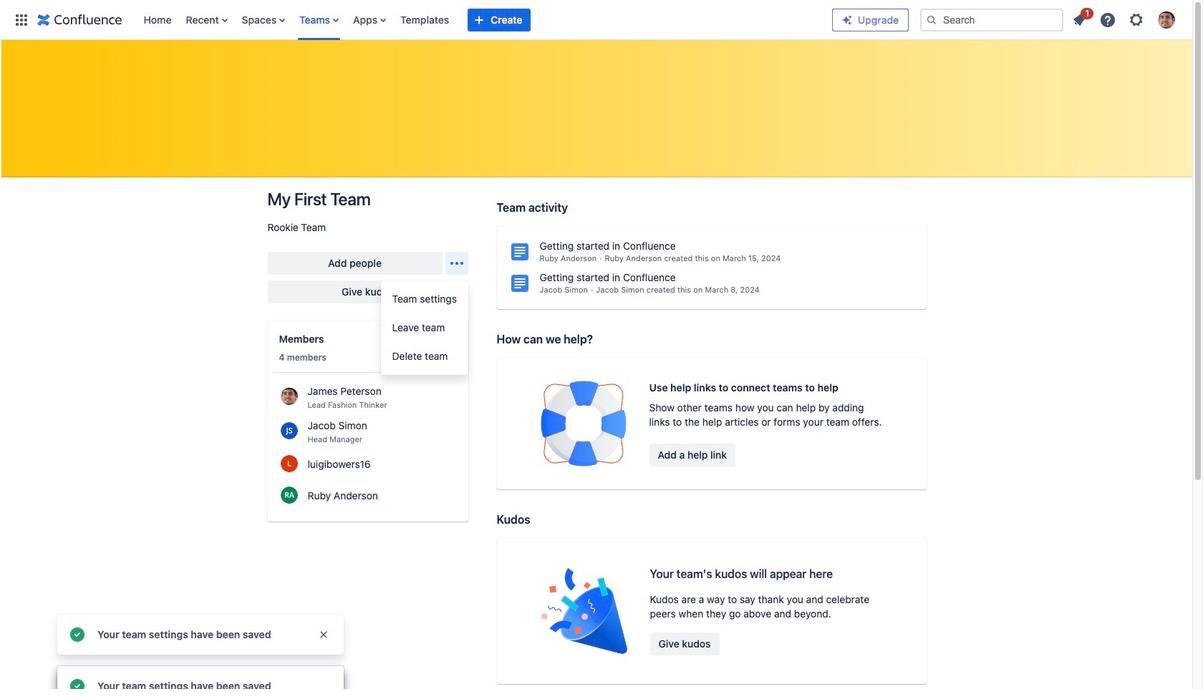 Task type: describe. For each thing, give the bounding box(es) containing it.
help icon image
[[1099, 11, 1117, 28]]

appswitcher icon image
[[13, 11, 30, 28]]

success image
[[69, 627, 86, 644]]

1 more information about this user image from the top
[[280, 388, 298, 405]]

list for 'premium' icon in the right top of the page
[[1066, 5, 1184, 33]]

dismiss image
[[318, 630, 329, 641]]

search image
[[926, 14, 938, 25]]

2 more information about this user image from the top
[[280, 422, 298, 439]]

more information about this user image
[[280, 455, 298, 472]]

premium image
[[842, 14, 853, 25]]

your profile and preferences image
[[1158, 11, 1175, 28]]

Search field
[[920, 8, 1064, 31]]

notification icon image
[[1071, 11, 1088, 28]]



Task type: vqa. For each thing, say whether or not it's contained in the screenshot.
the left list
yes



Task type: locate. For each thing, give the bounding box(es) containing it.
list for the appswitcher icon on the left of the page
[[136, 0, 832, 40]]

banner
[[0, 0, 1193, 40]]

list
[[136, 0, 832, 40], [1066, 5, 1184, 33]]

actions image
[[448, 255, 465, 272]]

global element
[[9, 0, 832, 40]]

None search field
[[920, 8, 1064, 31]]

0 vertical spatial more information about this user image
[[280, 388, 298, 405]]

group
[[381, 281, 468, 375]]

settings icon image
[[1128, 11, 1145, 28]]

confluence image
[[37, 11, 122, 28], [37, 11, 122, 28]]

list item
[[1066, 5, 1094, 31]]

3 more information about this user image from the top
[[280, 487, 298, 504]]

1 horizontal spatial list
[[1066, 5, 1184, 33]]

2 vertical spatial more information about this user image
[[280, 487, 298, 504]]

list item inside 'list'
[[1066, 5, 1094, 31]]

success image
[[69, 678, 86, 690], [69, 678, 86, 690]]

more information about this user image
[[280, 388, 298, 405], [280, 422, 298, 439], [280, 487, 298, 504]]

1 vertical spatial more information about this user image
[[280, 422, 298, 439]]

actions image
[[437, 389, 454, 406]]

0 horizontal spatial list
[[136, 0, 832, 40]]



